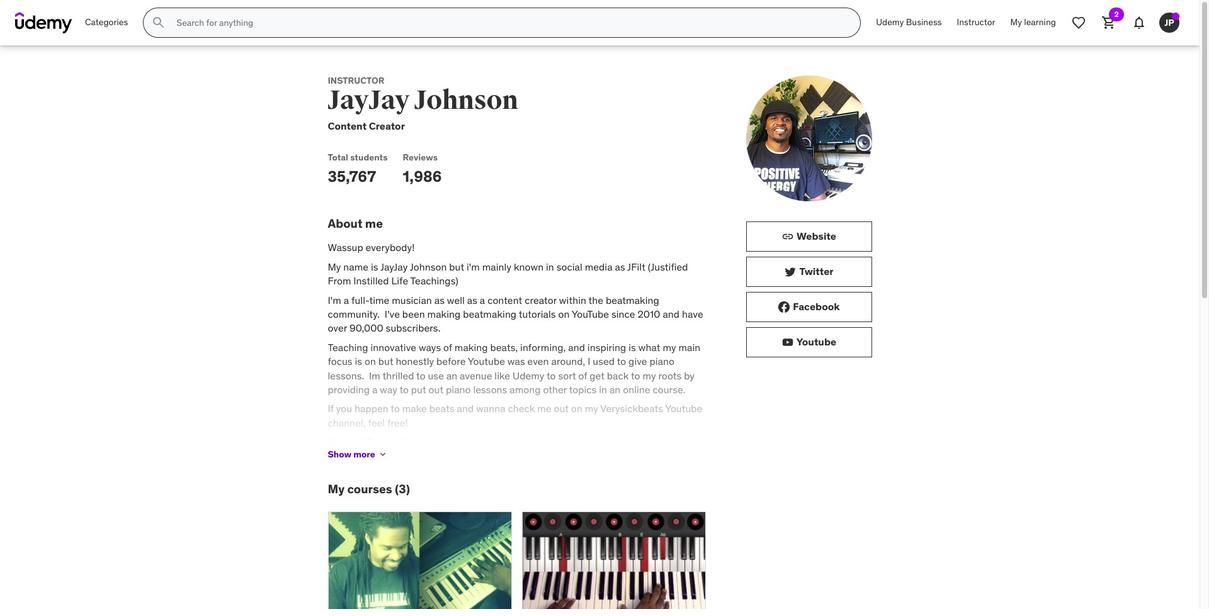 Task type: locate. For each thing, give the bounding box(es) containing it.
0 horizontal spatial out
[[429, 383, 443, 396]]

make
[[402, 403, 427, 415]]

like
[[495, 369, 510, 382]]

0 horizontal spatial piano
[[446, 383, 471, 396]]

1 vertical spatial my
[[328, 261, 341, 273]]

1 vertical spatial me
[[537, 403, 551, 415]]

0 horizontal spatial my
[[585, 403, 598, 415]]

and right beats
[[457, 403, 474, 415]]

2 horizontal spatial is
[[629, 341, 636, 354]]

on inside teaching innovative ways of making beats, informing, and inspiring is what my main focus is on but honestly before youtube was even around, i used to give piano lessons.  im thrilled to use an avenue like udemy to sort of get back to my roots by providing a way to put out piano lessons among other topics in an online course.
[[365, 355, 376, 368]]

youtube up avenue
[[468, 355, 505, 368]]

positive
[[367, 436, 402, 448]]

piano
[[650, 355, 674, 368], [446, 383, 471, 396]]

of up before
[[443, 341, 452, 354]]

out down other
[[554, 403, 569, 415]]

(3)
[[395, 482, 410, 497]]

before
[[436, 355, 466, 368]]

instructor up content
[[328, 75, 384, 86]]

innovative
[[371, 341, 416, 354]]

to up online
[[631, 369, 640, 382]]

and inside teaching innovative ways of making beats, informing, and inspiring is what my main focus is on but honestly before youtube was even around, i used to give piano lessons.  im thrilled to use an avenue like udemy to sort of get back to my roots by providing a way to put out piano lessons among other topics in an online course.
[[568, 341, 585, 354]]

lessons.
[[328, 369, 364, 382]]

1 horizontal spatial but
[[449, 261, 464, 273]]

udemy left the business
[[876, 17, 904, 28]]

0 vertical spatial but
[[449, 261, 464, 273]]

out inside teaching innovative ways of making beats, informing, and inspiring is what my main focus is on but honestly before youtube was even around, i used to give piano lessons.  im thrilled to use an avenue like udemy to sort of get back to my roots by providing a way to put out piano lessons among other topics in an online course.
[[429, 383, 443, 396]]

but inside teaching innovative ways of making beats, informing, and inspiring is what my main focus is on but honestly before youtube was even around, i used to give piano lessons.  im thrilled to use an avenue like udemy to sort of get back to my roots by providing a way to put out piano lessons among other topics in an online course.
[[378, 355, 393, 368]]

is inside my name is jayjay johnson but i'm mainly known in social media as jfilt (justified from instilled life teachings)
[[371, 261, 378, 273]]

youtube down the course.
[[665, 403, 702, 415]]

instructor for instructor
[[957, 17, 995, 28]]

0 vertical spatial piano
[[650, 355, 674, 368]]

small image left facebook
[[778, 301, 791, 314]]

0 vertical spatial out
[[429, 383, 443, 396]]

1 vertical spatial on
[[365, 355, 376, 368]]

an down before
[[446, 369, 457, 382]]

out down use
[[429, 383, 443, 396]]

is
[[371, 261, 378, 273], [629, 341, 636, 354], [355, 355, 362, 368]]

2 vertical spatial is
[[355, 355, 362, 368]]

0 vertical spatial and
[[663, 308, 680, 321]]

1 horizontal spatial an
[[610, 383, 621, 396]]

small image inside youtube link
[[781, 336, 794, 349]]

0 vertical spatial johnson
[[414, 84, 518, 116]]

but down innovative
[[378, 355, 393, 368]]

beatmaking down a content
[[463, 308, 517, 321]]

show more
[[328, 449, 375, 460]]

notifications image
[[1132, 15, 1147, 30]]

my for my courses (3)
[[328, 482, 345, 497]]

1 vertical spatial small image
[[781, 336, 794, 349]]

1 horizontal spatial youtube
[[665, 403, 702, 415]]

1 vertical spatial johnson
[[410, 261, 447, 273]]

show
[[328, 449, 351, 460]]

more
[[353, 449, 375, 460]]

small image
[[784, 266, 797, 278], [778, 301, 791, 314]]

2 link
[[1094, 8, 1124, 38]]

thrilled
[[383, 369, 414, 382]]

small image inside the website link
[[782, 230, 794, 243]]

0 horizontal spatial beatmaking
[[463, 308, 517, 321]]

1 vertical spatial is
[[629, 341, 636, 354]]

youtube
[[797, 336, 836, 349], [468, 355, 505, 368], [665, 403, 702, 415]]

1 vertical spatial piano
[[446, 383, 471, 396]]

0 vertical spatial is
[[371, 261, 378, 273]]

1 horizontal spatial as
[[467, 294, 477, 306]]

piano up roots
[[650, 355, 674, 368]]

and inside if you happen to make beats and wanna check me out on my verysickbeats youtube channel, feel free!
[[457, 403, 474, 415]]

1 vertical spatial beatmaking
[[463, 308, 517, 321]]

give
[[629, 355, 647, 368]]

my name is jayjay johnson but i'm mainly known in social media as jfilt (justified from instilled life teachings)
[[328, 261, 688, 287]]

life
[[391, 275, 408, 287]]

35,767
[[328, 167, 376, 186]]

90,000
[[349, 322, 383, 335]]

1 horizontal spatial instructor
[[957, 17, 995, 28]]

instructor link
[[949, 8, 1003, 38]]

2 vertical spatial on
[[571, 403, 582, 415]]

and
[[663, 308, 680, 321], [568, 341, 585, 354], [457, 403, 474, 415]]

community.
[[328, 308, 380, 321]]

inspiring
[[587, 341, 626, 354]]

0 horizontal spatial instructor
[[328, 75, 384, 86]]

2 horizontal spatial on
[[571, 403, 582, 415]]

is down teaching
[[355, 355, 362, 368]]

as right 'well'
[[467, 294, 477, 306]]

small image for youtube
[[781, 336, 794, 349]]

my up from
[[328, 261, 341, 273]]

0 vertical spatial of
[[443, 341, 452, 354]]

as left jfilt in the right top of the page
[[615, 261, 625, 273]]

0 horizontal spatial but
[[378, 355, 393, 368]]

1 vertical spatial jayjay
[[380, 261, 408, 273]]

making
[[427, 308, 461, 321], [455, 341, 488, 354]]

jp link
[[1154, 8, 1185, 38]]

my left the courses
[[328, 482, 345, 497]]

1 horizontal spatial on
[[558, 308, 570, 321]]

honestly
[[396, 355, 434, 368]]

1 horizontal spatial out
[[554, 403, 569, 415]]

you
[[336, 403, 352, 415]]

1 vertical spatial making
[[455, 341, 488, 354]]

you have alerts image
[[1172, 13, 1180, 20]]

small image
[[782, 230, 794, 243], [781, 336, 794, 349]]

and left have
[[663, 308, 680, 321]]

instructor inside instructor jayjay johnson content creator
[[328, 75, 384, 86]]

from
[[328, 275, 351, 287]]

johnson inside my name is jayjay johnson but i'm mainly known in social media as jfilt (justified from instilled life teachings)
[[410, 261, 447, 273]]

is up instilled
[[371, 261, 378, 273]]

on
[[558, 308, 570, 321], [365, 355, 376, 368], [571, 403, 582, 415]]

0 vertical spatial making
[[427, 308, 461, 321]]

0 horizontal spatial and
[[457, 403, 474, 415]]

youtube down facebook
[[797, 336, 836, 349]]

2 vertical spatial my
[[328, 482, 345, 497]]

johnson
[[414, 84, 518, 116], [410, 261, 447, 273]]

energy,
[[405, 436, 438, 448]]

my down give on the bottom right of page
[[643, 369, 656, 382]]

1 horizontal spatial of
[[578, 369, 587, 382]]

instructor right the business
[[957, 17, 995, 28]]

social
[[557, 261, 582, 273]]

my inside my name is jayjay johnson but i'm mainly known in social media as jfilt (justified from instilled life teachings)
[[328, 261, 341, 273]]

small image inside twitter link
[[784, 266, 797, 278]]

me down other
[[537, 403, 551, 415]]

on down topics in
[[571, 403, 582, 415]]

1 horizontal spatial my
[[643, 369, 656, 382]]

small image inside facebook link
[[778, 301, 791, 314]]

1 vertical spatial instructor
[[328, 75, 384, 86]]

back
[[607, 369, 629, 382]]

my left the learning
[[1011, 17, 1022, 28]]

free!
[[387, 417, 408, 429]]

was
[[508, 355, 525, 368]]

small image for facebook
[[778, 301, 791, 314]]

1 vertical spatial udemy
[[513, 369, 544, 382]]

1 horizontal spatial beatmaking
[[606, 294, 659, 306]]

0 vertical spatial me
[[365, 216, 383, 231]]

my down topics in
[[585, 403, 598, 415]]

wishlist image
[[1071, 15, 1086, 30]]

around, i
[[551, 355, 590, 368]]

0 horizontal spatial youtube
[[468, 355, 505, 368]]

udemy up among
[[513, 369, 544, 382]]

2 vertical spatial and
[[457, 403, 474, 415]]

0 vertical spatial instructor
[[957, 17, 995, 28]]

is up give on the bottom right of page
[[629, 341, 636, 354]]

website link
[[746, 222, 872, 252]]

a content
[[480, 294, 522, 306]]

but
[[449, 261, 464, 273], [378, 355, 393, 368]]

shopping cart with 2 items image
[[1101, 15, 1117, 30]]

my
[[1011, 17, 1022, 28], [328, 261, 341, 273], [328, 482, 345, 497]]

0 vertical spatial my
[[663, 341, 676, 354]]

known
[[514, 261, 544, 273]]

everybody!
[[366, 241, 415, 254]]

to up put
[[416, 369, 425, 382]]

on down teaching
[[365, 355, 376, 368]]

2 vertical spatial youtube
[[665, 403, 702, 415]]

instructor for instructor jayjay johnson content creator
[[328, 75, 384, 86]]

0 vertical spatial small image
[[782, 230, 794, 243]]

beats
[[429, 403, 455, 415]]

website
[[797, 230, 836, 243]]

small image left twitter
[[784, 266, 797, 278]]

1 horizontal spatial is
[[371, 261, 378, 273]]

1 vertical spatial of
[[578, 369, 587, 382]]

by
[[684, 369, 695, 382]]

me up wassup everybody!
[[365, 216, 383, 231]]

to inside if you happen to make beats and wanna check me out on my verysickbeats youtube channel, feel free!
[[391, 403, 400, 415]]

2 vertical spatial my
[[585, 403, 598, 415]]

creator
[[525, 294, 557, 306]]

0 vertical spatial udemy
[[876, 17, 904, 28]]

facebook
[[793, 301, 840, 313]]

and up the 'around, i'
[[568, 341, 585, 354]]

musician
[[392, 294, 432, 306]]

2 horizontal spatial youtube
[[797, 336, 836, 349]]

small image down facebook link
[[781, 336, 794, 349]]

udemy
[[876, 17, 904, 28], [513, 369, 544, 382]]

0 vertical spatial on
[[558, 308, 570, 321]]

0 horizontal spatial of
[[443, 341, 452, 354]]

show more button
[[328, 442, 388, 468]]

0 horizontal spatial an
[[446, 369, 457, 382]]

0 horizontal spatial is
[[355, 355, 362, 368]]

jayjay johnson image
[[746, 76, 872, 202]]

2 horizontal spatial and
[[663, 308, 680, 321]]

on down within the
[[558, 308, 570, 321]]

but left the i'm
[[449, 261, 464, 273]]

0 horizontal spatial udemy
[[513, 369, 544, 382]]

as left 'well'
[[434, 294, 445, 306]]

providing
[[328, 383, 370, 396]]

0 horizontal spatial on
[[365, 355, 376, 368]]

making inside teaching innovative ways of making beats, informing, and inspiring is what my main focus is on but honestly before youtube was even around, i used to give piano lessons.  im thrilled to use an avenue like udemy to sort of get back to my roots by providing a way to put out piano lessons among other topics in an online course.
[[455, 341, 488, 354]]

wanna
[[476, 403, 505, 415]]

focus
[[328, 355, 352, 368]]

piano down avenue
[[446, 383, 471, 396]]

my right the what
[[663, 341, 676, 354]]

0 vertical spatial small image
[[784, 266, 797, 278]]

0 vertical spatial jayjay
[[328, 84, 410, 116]]

small image left website at right top
[[782, 230, 794, 243]]

subscribers.
[[386, 322, 441, 335]]

an down "back"
[[610, 383, 621, 396]]

my learning
[[1011, 17, 1056, 28]]

as
[[615, 261, 625, 273], [434, 294, 445, 306], [467, 294, 477, 306]]

0 vertical spatial my
[[1011, 17, 1022, 28]]

1 vertical spatial out
[[554, 403, 569, 415]]

1 horizontal spatial and
[[568, 341, 585, 354]]

on inside i'm a full-time musician as well as a content creator within the beatmaking community.  i've been making beatmaking tutorials on youtube since 2010 and have over 90,000 subscribers.
[[558, 308, 570, 321]]

johnson inside instructor jayjay johnson content creator
[[414, 84, 518, 116]]

roots
[[658, 369, 682, 382]]

instructor inside instructor link
[[957, 17, 995, 28]]

making down 'well'
[[427, 308, 461, 321]]

jayjay up life
[[380, 261, 408, 273]]

my
[[663, 341, 676, 354], [643, 369, 656, 382], [585, 403, 598, 415]]

jayjay up creator
[[328, 84, 410, 116]]

to up free!
[[391, 403, 400, 415]]

business
[[906, 17, 942, 28]]

1 horizontal spatial me
[[537, 403, 551, 415]]

channel,
[[328, 417, 366, 429]]

1 vertical spatial but
[[378, 355, 393, 368]]

Search for anything text field
[[174, 12, 845, 33]]

making up before
[[455, 341, 488, 354]]

1 vertical spatial and
[[568, 341, 585, 354]]

of left get
[[578, 369, 587, 382]]

beatmaking up the 'since'
[[606, 294, 659, 306]]

1 vertical spatial small image
[[778, 301, 791, 314]]

1 vertical spatial my
[[643, 369, 656, 382]]

2 horizontal spatial as
[[615, 261, 625, 273]]

1 vertical spatial youtube
[[468, 355, 505, 368]]



Task type: vqa. For each thing, say whether or not it's contained in the screenshot.
Youtube
yes



Task type: describe. For each thing, give the bounding box(es) containing it.
wassup everybody!
[[328, 241, 415, 254]]

jayjay inside instructor jayjay johnson content creator
[[328, 84, 410, 116]]

within the
[[559, 294, 603, 306]]

creator
[[369, 120, 405, 132]]

total students 35,767
[[328, 152, 388, 186]]

name
[[343, 261, 368, 273]]

youtube inside teaching innovative ways of making beats, informing, and inspiring is what my main focus is on but honestly before youtube was even around, i used to give piano lessons.  im thrilled to use an avenue like udemy to sort of get back to my roots by providing a way to put out piano lessons among other topics in an online course.
[[468, 355, 505, 368]]

reviews
[[403, 152, 438, 163]]

tutorials
[[519, 308, 556, 321]]

i'm a full-time musician as well as a content creator within the beatmaking community.  i've been making beatmaking tutorials on youtube since 2010 and have over 90,000 subscribers.
[[328, 294, 703, 335]]

youtube link
[[746, 327, 872, 358]]

used
[[593, 355, 615, 368]]

peace
[[328, 436, 356, 448]]

students
[[350, 152, 388, 163]]

as inside my name is jayjay johnson but i'm mainly known in social media as jfilt (justified from instilled life teachings)
[[615, 261, 625, 273]]

mainly
[[482, 261, 511, 273]]

ways
[[419, 341, 441, 354]]

have
[[682, 308, 703, 321]]

time
[[369, 294, 389, 306]]

youtube inside if you happen to make beats and wanna check me out on my verysickbeats youtube channel, feel free!
[[665, 403, 702, 415]]

avenue
[[460, 369, 492, 382]]

0 vertical spatial beatmaking
[[606, 294, 659, 306]]

media
[[585, 261, 613, 273]]

wassup
[[328, 241, 363, 254]]

a
[[372, 383, 378, 396]]

my courses (3)
[[328, 482, 410, 497]]

on inside if you happen to make beats and wanna check me out on my verysickbeats youtube channel, feel free!
[[571, 403, 582, 415]]

over
[[328, 322, 347, 335]]

course.
[[653, 383, 686, 396]]

2
[[1114, 9, 1119, 19]]

verysickbeats
[[600, 403, 663, 415]]

xsmall image
[[378, 450, 388, 460]]

0 horizontal spatial me
[[365, 216, 383, 231]]

use
[[428, 369, 444, 382]]

topics in
[[569, 383, 607, 396]]

peace & positive energy,
[[328, 436, 438, 448]]

to up "back"
[[617, 355, 626, 368]]

2 horizontal spatial my
[[663, 341, 676, 354]]

about
[[328, 216, 362, 231]]

my inside if you happen to make beats and wanna check me out on my verysickbeats youtube channel, feel free!
[[585, 403, 598, 415]]

categories button
[[77, 8, 136, 38]]

my for my learning
[[1011, 17, 1022, 28]]

udemy image
[[15, 12, 72, 33]]

jfilt
[[627, 261, 645, 273]]

learning
[[1024, 17, 1056, 28]]

informing,
[[520, 341, 566, 354]]

making inside i'm a full-time musician as well as a content creator within the beatmaking community.  i've been making beatmaking tutorials on youtube since 2010 and have over 90,000 subscribers.
[[427, 308, 461, 321]]

way
[[380, 383, 397, 396]]

0 vertical spatial an
[[446, 369, 457, 382]]

feel
[[368, 417, 385, 429]]

get
[[590, 369, 605, 382]]

twitter link
[[746, 257, 872, 287]]

online
[[623, 383, 650, 396]]

in
[[546, 261, 554, 273]]

beats,
[[490, 341, 518, 354]]

if you happen to make beats and wanna check me out on my verysickbeats youtube channel, feel free!
[[328, 403, 702, 429]]

udemy business
[[876, 17, 942, 28]]

to sort
[[547, 369, 576, 382]]

udemy business link
[[869, 8, 949, 38]]

jp
[[1165, 17, 1174, 28]]

and inside i'm a full-time musician as well as a content creator within the beatmaking community.  i've been making beatmaking tutorials on youtube since 2010 and have over 90,000 subscribers.
[[663, 308, 680, 321]]

facebook link
[[746, 292, 872, 322]]

main
[[679, 341, 700, 354]]

categories
[[85, 17, 128, 28]]

since
[[611, 308, 635, 321]]

other
[[543, 383, 567, 396]]

lessons
[[473, 383, 507, 396]]

teaching innovative ways of making beats, informing, and inspiring is what my main focus is on but honestly before youtube was even around, i used to give piano lessons.  im thrilled to use an avenue like udemy to sort of get back to my roots by providing a way to put out piano lessons among other topics in an online course.
[[328, 341, 700, 396]]

among
[[510, 383, 541, 396]]

1 horizontal spatial piano
[[650, 355, 674, 368]]

youtube
[[572, 308, 609, 321]]

(justified
[[648, 261, 688, 273]]

instructor jayjay johnson content creator
[[328, 75, 518, 132]]

check
[[508, 403, 535, 415]]

even
[[527, 355, 549, 368]]

teachings)
[[410, 275, 458, 287]]

submit search image
[[151, 15, 166, 30]]

put
[[411, 383, 426, 396]]

but inside my name is jayjay johnson but i'm mainly known in social media as jfilt (justified from instilled life teachings)
[[449, 261, 464, 273]]

what
[[638, 341, 660, 354]]

instilled
[[354, 275, 389, 287]]

1 horizontal spatial udemy
[[876, 17, 904, 28]]

a full-
[[344, 294, 369, 306]]

about me
[[328, 216, 383, 231]]

1 vertical spatial an
[[610, 383, 621, 396]]

content
[[328, 120, 367, 132]]

1,986
[[403, 167, 442, 186]]

to left put
[[400, 383, 409, 396]]

total
[[328, 152, 348, 163]]

out inside if you happen to make beats and wanna check me out on my verysickbeats youtube channel, feel free!
[[554, 403, 569, 415]]

2010
[[638, 308, 660, 321]]

my learning link
[[1003, 8, 1064, 38]]

small image for website
[[782, 230, 794, 243]]

0 horizontal spatial as
[[434, 294, 445, 306]]

small image for twitter
[[784, 266, 797, 278]]

happen
[[355, 403, 388, 415]]

me inside if you happen to make beats and wanna check me out on my verysickbeats youtube channel, feel free!
[[537, 403, 551, 415]]

0 vertical spatial youtube
[[797, 336, 836, 349]]

if
[[328, 403, 334, 415]]

my for my name is jayjay johnson but i'm mainly known in social media as jfilt (justified from instilled life teachings)
[[328, 261, 341, 273]]

been
[[402, 308, 425, 321]]

udemy inside teaching innovative ways of making beats, informing, and inspiring is what my main focus is on but honestly before youtube was even around, i used to give piano lessons.  im thrilled to use an avenue like udemy to sort of get back to my roots by providing a way to put out piano lessons among other topics in an online course.
[[513, 369, 544, 382]]

reviews 1,986
[[403, 152, 442, 186]]

jayjay inside my name is jayjay johnson but i'm mainly known in social media as jfilt (justified from instilled life teachings)
[[380, 261, 408, 273]]

&
[[358, 436, 364, 448]]



